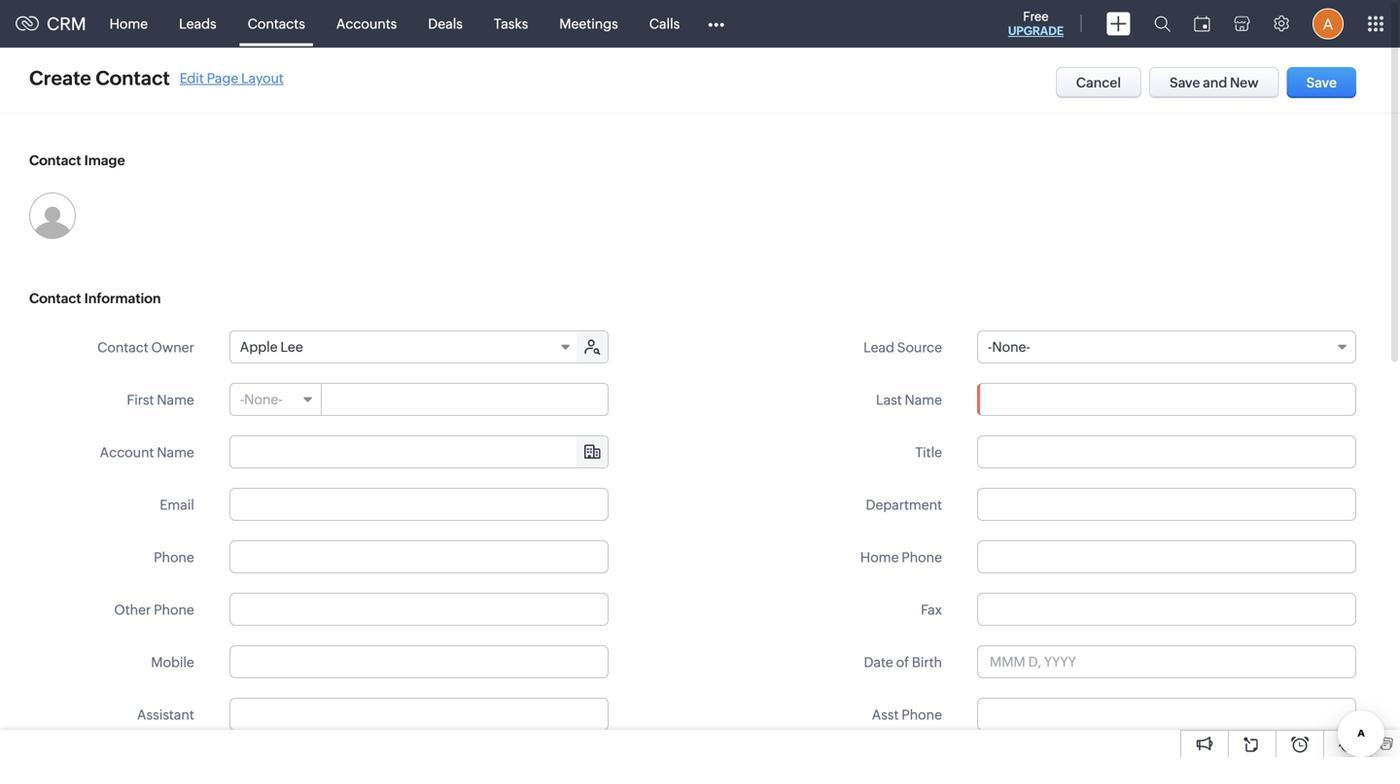 Task type: describe. For each thing, give the bounding box(es) containing it.
crm link
[[16, 14, 86, 34]]

meetings
[[559, 16, 618, 32]]

save for save and new
[[1170, 75, 1201, 90]]

leads
[[179, 16, 216, 32]]

save button
[[1287, 67, 1357, 98]]

accounts
[[336, 16, 397, 32]]

assistant
[[137, 708, 194, 723]]

create contact edit page layout
[[29, 67, 284, 89]]

and
[[1203, 75, 1228, 90]]

phone down email
[[154, 550, 194, 566]]

birth
[[912, 655, 942, 671]]

name for last name
[[905, 392, 942, 408]]

profile image
[[1313, 8, 1344, 39]]

edit page layout link
[[180, 71, 284, 86]]

Apple Lee field
[[230, 332, 578, 363]]

last name
[[876, 392, 942, 408]]

home for home phone
[[861, 550, 899, 566]]

contact for contact image
[[29, 153, 81, 168]]

save for save
[[1307, 75, 1337, 90]]

contacts link
[[232, 0, 321, 47]]

free upgrade
[[1008, 9, 1064, 37]]

source
[[897, 340, 942, 355]]

apple
[[240, 339, 278, 355]]

asst phone
[[872, 708, 942, 723]]

free
[[1023, 9, 1049, 24]]

lee
[[280, 339, 303, 355]]

profile element
[[1301, 0, 1356, 47]]

accounts link
[[321, 0, 413, 47]]

other
[[114, 603, 151, 618]]

new
[[1230, 75, 1259, 90]]

image
[[84, 153, 125, 168]]

fax
[[921, 603, 942, 618]]

account name
[[100, 445, 194, 461]]

contacts
[[248, 16, 305, 32]]

mobile
[[151, 655, 194, 671]]

deals
[[428, 16, 463, 32]]

first name
[[127, 392, 194, 408]]

leads link
[[164, 0, 232, 47]]

contact down "home" link
[[96, 67, 170, 89]]

0 horizontal spatial -none-
[[240, 392, 283, 408]]

contact image
[[29, 153, 125, 168]]

save and new button
[[1150, 67, 1280, 98]]

image image
[[29, 193, 76, 239]]

create menu image
[[1107, 12, 1131, 35]]

tasks link
[[478, 0, 544, 47]]

meetings link
[[544, 0, 634, 47]]

apple lee
[[240, 339, 303, 355]]

first
[[127, 392, 154, 408]]

contact for contact owner
[[97, 340, 149, 355]]

MMM D, YYYY text field
[[977, 646, 1357, 679]]



Task type: vqa. For each thing, say whether or not it's contained in the screenshot.
logo
no



Task type: locate. For each thing, give the bounding box(es) containing it.
None text field
[[977, 383, 1357, 416], [323, 384, 608, 415], [229, 488, 609, 521], [977, 488, 1357, 521], [977, 541, 1357, 574], [977, 593, 1357, 626], [229, 646, 609, 679], [229, 698, 609, 731], [977, 383, 1357, 416], [323, 384, 608, 415], [229, 488, 609, 521], [977, 488, 1357, 521], [977, 541, 1357, 574], [977, 593, 1357, 626], [229, 646, 609, 679], [229, 698, 609, 731]]

0 horizontal spatial -
[[240, 392, 244, 408]]

save left and
[[1170, 75, 1201, 90]]

0 vertical spatial none-
[[992, 339, 1031, 355]]

-none- right 'source'
[[988, 339, 1031, 355]]

tasks
[[494, 16, 528, 32]]

name right last
[[905, 392, 942, 408]]

home down department
[[861, 550, 899, 566]]

name right first
[[157, 392, 194, 408]]

information
[[84, 291, 161, 306]]

1 vertical spatial -none- field
[[230, 384, 322, 415]]

save down profile icon
[[1307, 75, 1337, 90]]

create menu element
[[1095, 0, 1143, 47]]

name for first name
[[157, 392, 194, 408]]

other phone
[[114, 603, 194, 618]]

0 horizontal spatial home
[[109, 16, 148, 32]]

deals link
[[413, 0, 478, 47]]

calls link
[[634, 0, 696, 47]]

name for account name
[[157, 445, 194, 461]]

1 horizontal spatial -none-
[[988, 339, 1031, 355]]

0 vertical spatial -none-
[[988, 339, 1031, 355]]

home phone
[[861, 550, 942, 566]]

0 horizontal spatial none-
[[244, 392, 283, 408]]

None field
[[230, 437, 608, 468]]

2 save from the left
[[1307, 75, 1337, 90]]

owner
[[151, 340, 194, 355]]

- down apple
[[240, 392, 244, 408]]

department
[[866, 497, 942, 513]]

1 vertical spatial none-
[[244, 392, 283, 408]]

upgrade
[[1008, 24, 1064, 37]]

phone
[[154, 550, 194, 566], [902, 550, 942, 566], [154, 603, 194, 618], [902, 708, 942, 723]]

cancel button
[[1056, 67, 1142, 98]]

search element
[[1143, 0, 1183, 48]]

contact down information
[[97, 340, 149, 355]]

search image
[[1154, 16, 1171, 32]]

home up 'create contact edit page layout'
[[109, 16, 148, 32]]

date
[[864, 655, 894, 671]]

1 vertical spatial home
[[861, 550, 899, 566]]

None text field
[[977, 436, 1357, 469], [230, 437, 608, 468], [229, 541, 609, 574], [229, 593, 609, 626], [977, 698, 1357, 731], [977, 436, 1357, 469], [230, 437, 608, 468], [229, 541, 609, 574], [229, 593, 609, 626], [977, 698, 1357, 731]]

crm
[[47, 14, 86, 34]]

lead source
[[864, 340, 942, 355]]

phone for home phone
[[902, 550, 942, 566]]

0 horizontal spatial save
[[1170, 75, 1201, 90]]

name right account
[[157, 445, 194, 461]]

1 horizontal spatial none-
[[992, 339, 1031, 355]]

contact left image
[[29, 153, 81, 168]]

phone right the other
[[154, 603, 194, 618]]

date of birth
[[864, 655, 942, 671]]

calendar image
[[1194, 16, 1211, 32]]

phone right asst
[[902, 708, 942, 723]]

1 horizontal spatial -none- field
[[977, 331, 1357, 364]]

save and new
[[1170, 75, 1259, 90]]

create
[[29, 67, 91, 89]]

name
[[157, 392, 194, 408], [905, 392, 942, 408], [157, 445, 194, 461]]

0 vertical spatial -none- field
[[977, 331, 1357, 364]]

1 vertical spatial -none-
[[240, 392, 283, 408]]

-none-
[[988, 339, 1031, 355], [240, 392, 283, 408]]

email
[[160, 497, 194, 513]]

last
[[876, 392, 902, 408]]

contact information
[[29, 291, 161, 306]]

contact
[[96, 67, 170, 89], [29, 153, 81, 168], [29, 291, 81, 306], [97, 340, 149, 355]]

Other Modules field
[[696, 8, 737, 39]]

-none- down apple
[[240, 392, 283, 408]]

home
[[109, 16, 148, 32], [861, 550, 899, 566]]

cancel
[[1076, 75, 1121, 90]]

phone up fax
[[902, 550, 942, 566]]

account
[[100, 445, 154, 461]]

home link
[[94, 0, 164, 47]]

contact for contact information
[[29, 291, 81, 306]]

1 horizontal spatial -
[[988, 339, 992, 355]]

none- right 'source'
[[992, 339, 1031, 355]]

0 vertical spatial home
[[109, 16, 148, 32]]

-None- field
[[977, 331, 1357, 364], [230, 384, 322, 415]]

contact left information
[[29, 291, 81, 306]]

phone for other phone
[[154, 603, 194, 618]]

calls
[[649, 16, 680, 32]]

none-
[[992, 339, 1031, 355], [244, 392, 283, 408]]

-
[[988, 339, 992, 355], [240, 392, 244, 408]]

page
[[207, 71, 238, 86]]

asst
[[872, 708, 899, 723]]

- right 'source'
[[988, 339, 992, 355]]

edit
[[180, 71, 204, 86]]

phone for asst phone
[[902, 708, 942, 723]]

1 horizontal spatial home
[[861, 550, 899, 566]]

title
[[916, 445, 942, 461]]

1 horizontal spatial save
[[1307, 75, 1337, 90]]

save
[[1170, 75, 1201, 90], [1307, 75, 1337, 90]]

home for home
[[109, 16, 148, 32]]

1 save from the left
[[1170, 75, 1201, 90]]

0 horizontal spatial -none- field
[[230, 384, 322, 415]]

of
[[896, 655, 909, 671]]

contact owner
[[97, 340, 194, 355]]

0 vertical spatial -
[[988, 339, 992, 355]]

layout
[[241, 71, 284, 86]]

lead
[[864, 340, 895, 355]]

none- down apple
[[244, 392, 283, 408]]

1 vertical spatial -
[[240, 392, 244, 408]]



